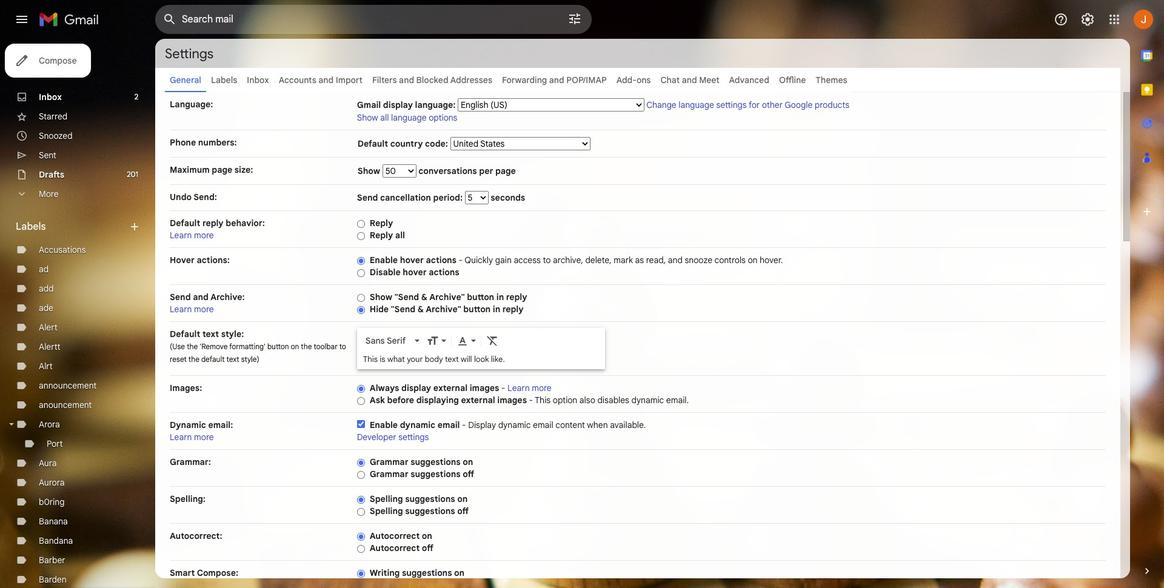 Task type: vqa. For each thing, say whether or not it's contained in the screenshot.
the Hover actions:
yes



Task type: describe. For each thing, give the bounding box(es) containing it.
1 vertical spatial inbox link
[[39, 92, 62, 102]]

forwarding
[[502, 75, 547, 85]]

suggestions for spelling suggestions on
[[405, 494, 455, 504]]

default
[[201, 355, 225, 364]]

alrt
[[39, 361, 53, 372]]

0 vertical spatial this
[[363, 354, 378, 364]]

country
[[390, 138, 423, 149]]

hover.
[[760, 255, 783, 266]]

Grammar suggestions on radio
[[357, 458, 365, 467]]

always
[[370, 383, 399, 393]]

Reply all radio
[[357, 231, 365, 241]]

snoozed
[[39, 130, 73, 141]]

accusations
[[39, 244, 86, 255]]

add-ons
[[616, 75, 651, 85]]

barden
[[39, 574, 66, 585]]

display for always
[[401, 383, 431, 393]]

chat and meet link
[[661, 75, 719, 85]]

general link
[[170, 75, 201, 85]]

addresses
[[450, 75, 492, 85]]

developer settings link
[[357, 432, 429, 443]]

accusations link
[[39, 244, 86, 255]]

port link
[[47, 438, 63, 449]]

& for show
[[421, 292, 428, 303]]

is
[[380, 354, 385, 364]]

1 vertical spatial images
[[497, 395, 527, 406]]

default for default text style: (use the 'remove formatting' button on the toolbar to reset the default text style)
[[170, 329, 200, 340]]

blocked
[[416, 75, 448, 85]]

display for gmail
[[383, 99, 413, 110]]

in for show "send & archive" button in reply
[[496, 292, 504, 303]]

barber
[[39, 555, 65, 566]]

more inside default reply behavior: learn more
[[194, 230, 214, 241]]

undo
[[170, 192, 192, 203]]

offline
[[779, 75, 806, 85]]

default country code:
[[358, 138, 450, 149]]

banana
[[39, 516, 68, 527]]

delete,
[[585, 255, 612, 266]]

the right reset on the bottom left of the page
[[188, 355, 199, 364]]

2 horizontal spatial text
[[445, 354, 459, 364]]

email.
[[666, 395, 689, 406]]

size:
[[235, 164, 253, 175]]

button for show "send & archive" button in reply
[[467, 292, 494, 303]]

learn more link up ask before displaying external images - this option also disables dynamic email.
[[507, 383, 552, 393]]

hover actions:
[[170, 255, 230, 266]]

Disable hover actions radio
[[357, 268, 365, 278]]

'remove
[[200, 342, 228, 351]]

archive" for hide
[[426, 304, 461, 315]]

and for meet
[[682, 75, 697, 85]]

enable hover actions - quickly gain access to archive, delete, mark as read, and snooze controls on hover.
[[370, 255, 783, 266]]

show for show "send & archive" button in reply
[[370, 292, 392, 303]]

learn up ask before displaying external images - this option also disables dynamic email.
[[507, 383, 530, 393]]

autocorrect for autocorrect off
[[370, 543, 420, 554]]

barber link
[[39, 555, 65, 566]]

ad link
[[39, 264, 49, 275]]

0 vertical spatial images
[[470, 383, 499, 393]]

smart
[[170, 567, 195, 578]]

1 horizontal spatial this
[[535, 395, 551, 406]]

maximum page size:
[[170, 164, 253, 175]]

for
[[749, 99, 760, 110]]

grammar for grammar suggestions on
[[370, 457, 408, 467]]

quickly
[[465, 255, 493, 266]]

gain
[[495, 255, 512, 266]]

style)
[[241, 355, 259, 364]]

undo send:
[[170, 192, 217, 203]]

reply for reply all
[[370, 230, 393, 241]]

Search mail text field
[[182, 13, 534, 25]]

default for default country code:
[[358, 138, 388, 149]]

phone numbers:
[[170, 137, 237, 148]]

announcement
[[39, 380, 97, 391]]

body
[[425, 354, 443, 364]]

google
[[785, 99, 813, 110]]

"send for hide
[[391, 304, 415, 315]]

send for send cancellation period:
[[357, 192, 378, 203]]

2 email from the left
[[533, 420, 553, 430]]

alertt
[[39, 341, 60, 352]]

starred
[[39, 111, 67, 122]]

and for import
[[319, 75, 334, 85]]

aurora
[[39, 477, 65, 488]]

barden link
[[39, 574, 66, 585]]

Autocorrect on radio
[[357, 532, 365, 541]]

suggestions for writing suggestions on
[[402, 567, 452, 578]]

sent
[[39, 150, 56, 161]]

advanced
[[729, 75, 769, 85]]

alertt link
[[39, 341, 60, 352]]

0 horizontal spatial text
[[202, 329, 219, 340]]

settings image
[[1080, 12, 1095, 27]]

send for send and archive: learn more
[[170, 292, 191, 303]]

1 vertical spatial external
[[461, 395, 495, 406]]

starred link
[[39, 111, 67, 122]]

(use
[[170, 342, 185, 351]]

0 horizontal spatial page
[[212, 164, 232, 175]]

smart compose:
[[170, 567, 238, 578]]

code:
[[425, 138, 448, 149]]

send:
[[194, 192, 217, 203]]

off for grammar suggestions off
[[463, 469, 474, 480]]

archive:
[[210, 292, 245, 303]]

as
[[635, 255, 644, 266]]

style:
[[221, 329, 244, 340]]

labels heading
[[16, 221, 129, 233]]

snoozed link
[[39, 130, 73, 141]]

serif
[[387, 335, 406, 346]]

other
[[762, 99, 783, 110]]

sans
[[365, 335, 385, 346]]

0 horizontal spatial language
[[391, 112, 427, 123]]

show for show
[[358, 166, 382, 176]]

sans serif
[[365, 335, 406, 346]]

learn inside default reply behavior: learn more
[[170, 230, 192, 241]]

pop/imap
[[566, 75, 607, 85]]

available.
[[610, 420, 646, 430]]

when
[[587, 420, 608, 430]]

1 horizontal spatial to
[[543, 255, 551, 266]]

0 horizontal spatial dynamic
[[400, 420, 435, 430]]

chat
[[661, 75, 680, 85]]

labels link
[[211, 75, 237, 85]]

images:
[[170, 383, 202, 393]]

hover
[[170, 255, 195, 266]]

add-ons link
[[616, 75, 651, 85]]

in for hide "send & archive" button in reply
[[493, 304, 500, 315]]

suggestions for grammar suggestions on
[[411, 457, 461, 467]]

2 vertical spatial off
[[422, 543, 433, 554]]

gmail image
[[39, 7, 105, 32]]

ad
[[39, 264, 49, 275]]

anouncement
[[39, 400, 92, 410]]

show "send & archive" button in reply
[[370, 292, 527, 303]]

aurora link
[[39, 477, 65, 488]]

announcement link
[[39, 380, 97, 391]]

language:
[[415, 99, 456, 110]]

reply for show "send & archive" button in reply
[[506, 292, 527, 303]]

compose
[[39, 55, 77, 66]]

bandana link
[[39, 535, 73, 546]]

learn inside dynamic email: learn more
[[170, 432, 192, 443]]

2 horizontal spatial dynamic
[[631, 395, 664, 406]]

settings
[[165, 45, 213, 62]]

maximum
[[170, 164, 210, 175]]

learn inside "send and archive: learn more"
[[170, 304, 192, 315]]

content
[[556, 420, 585, 430]]

to inside default text style: (use the 'remove formatting' button on the toolbar to reset the default text style)
[[339, 342, 346, 351]]

- up ask before displaying external images - this option also disables dynamic email.
[[501, 383, 505, 393]]

Reply radio
[[357, 219, 365, 228]]

grammar for grammar suggestions off
[[370, 469, 408, 480]]

remove formatting ‪(⌘\)‬ image
[[486, 335, 498, 347]]



Task type: locate. For each thing, give the bounding box(es) containing it.
on
[[748, 255, 758, 266], [291, 342, 299, 351], [463, 457, 473, 467], [457, 494, 468, 504], [422, 531, 432, 541], [454, 567, 464, 578]]

to right toolbar
[[339, 342, 346, 351]]

more inside "send and archive: learn more"
[[194, 304, 214, 315]]

default for default reply behavior: learn more
[[170, 218, 200, 229]]

1 vertical spatial spelling
[[370, 506, 403, 517]]

0 horizontal spatial send
[[170, 292, 191, 303]]

and for pop/imap
[[549, 75, 564, 85]]

display up before
[[401, 383, 431, 393]]

toolbar
[[314, 342, 338, 351]]

0 vertical spatial spelling
[[370, 494, 403, 504]]

0 vertical spatial send
[[357, 192, 378, 203]]

suggestions down the autocorrect off
[[402, 567, 452, 578]]

learn more link for email:
[[170, 432, 214, 443]]

Autocorrect off radio
[[357, 544, 365, 553]]

all down gmail
[[380, 112, 389, 123]]

1 vertical spatial enable
[[370, 420, 398, 430]]

more button
[[0, 184, 146, 204]]

grammar down developer settings link
[[370, 457, 408, 467]]

more down the dynamic
[[194, 432, 214, 443]]

bandana
[[39, 535, 73, 546]]

and for blocked
[[399, 75, 414, 85]]

all down cancellation
[[395, 230, 405, 241]]

1 vertical spatial autocorrect
[[370, 543, 420, 554]]

suggestions down spelling suggestions on
[[405, 506, 455, 517]]

external down always display external images - learn more
[[461, 395, 495, 406]]

page left size: at the left of the page
[[212, 164, 232, 175]]

gmail display language:
[[357, 99, 456, 110]]

send inside "send and archive: learn more"
[[170, 292, 191, 303]]

0 vertical spatial default
[[358, 138, 388, 149]]

images
[[470, 383, 499, 393], [497, 395, 527, 406]]

Writing suggestions on radio
[[357, 569, 365, 578]]

0 vertical spatial all
[[380, 112, 389, 123]]

1 vertical spatial language
[[391, 112, 427, 123]]

2 vertical spatial default
[[170, 329, 200, 340]]

default down undo
[[170, 218, 200, 229]]

learn more link down the dynamic
[[170, 432, 214, 443]]

labels inside navigation
[[16, 221, 46, 233]]

display
[[468, 420, 496, 430]]

201
[[127, 170, 138, 179]]

reply up reply all
[[370, 218, 393, 229]]

1 vertical spatial show
[[358, 166, 382, 176]]

main menu image
[[15, 12, 29, 27]]

0 vertical spatial enable
[[370, 255, 398, 266]]

this left option
[[535, 395, 551, 406]]

spelling right spelling suggestions on option
[[370, 494, 403, 504]]

button inside default text style: (use the 'remove formatting' button on the toolbar to reset the default text style)
[[267, 342, 289, 351]]

alrt link
[[39, 361, 53, 372]]

and inside "send and archive: learn more"
[[193, 292, 209, 303]]

1 vertical spatial settings
[[398, 432, 429, 443]]

images up enable dynamic email - display dynamic email content when available. developer settings
[[497, 395, 527, 406]]

alert link
[[39, 322, 57, 333]]

- left quickly
[[459, 255, 463, 266]]

1 vertical spatial default
[[170, 218, 200, 229]]

phone
[[170, 137, 196, 148]]

all for show
[[380, 112, 389, 123]]

enable dynamic email - display dynamic email content when available. developer settings
[[357, 420, 646, 443]]

learn down the dynamic
[[170, 432, 192, 443]]

"send
[[395, 292, 419, 303], [391, 304, 415, 315]]

0 horizontal spatial email
[[438, 420, 460, 430]]

add link
[[39, 283, 54, 294]]

learn more link down archive:
[[170, 304, 214, 315]]

button right formatting'
[[267, 342, 289, 351]]

learn more link up hover actions:
[[170, 230, 214, 241]]

enable for enable hover actions
[[370, 255, 398, 266]]

like.
[[491, 354, 505, 364]]

more up ask before displaying external images - this option also disables dynamic email.
[[532, 383, 552, 393]]

None checkbox
[[357, 420, 365, 428]]

0 horizontal spatial labels
[[16, 221, 46, 233]]

search mail image
[[159, 8, 181, 30]]

- inside enable dynamic email - display dynamic email content when available. developer settings
[[462, 420, 466, 430]]

2 reply from the top
[[370, 230, 393, 241]]

enable inside enable dynamic email - display dynamic email content when available. developer settings
[[370, 420, 398, 430]]

drafts
[[39, 169, 64, 180]]

1 enable from the top
[[370, 255, 398, 266]]

0 vertical spatial actions
[[426, 255, 457, 266]]

None search field
[[155, 5, 592, 34]]

1 vertical spatial this
[[535, 395, 551, 406]]

display up show all language options link
[[383, 99, 413, 110]]

reply for hide "send & archive" button in reply
[[503, 304, 524, 315]]

2 vertical spatial button
[[267, 342, 289, 351]]

"send down disable hover actions
[[395, 292, 419, 303]]

advanced search options image
[[563, 7, 587, 31]]

1 reply from the top
[[370, 218, 393, 229]]

1 horizontal spatial email
[[533, 420, 553, 430]]

formatting'
[[229, 342, 265, 351]]

page right per
[[495, 166, 516, 176]]

learn more link for and
[[170, 304, 214, 315]]

this left is
[[363, 354, 378, 364]]

0 vertical spatial off
[[463, 469, 474, 480]]

change language settings for other google products
[[647, 99, 850, 110]]

spelling for spelling suggestions off
[[370, 506, 403, 517]]

inbox link right labels "link"
[[247, 75, 269, 85]]

always display external images - learn more
[[370, 383, 552, 393]]

themes link
[[816, 75, 847, 85]]

hover for enable
[[400, 255, 424, 266]]

and left pop/imap
[[549, 75, 564, 85]]

reply up formatting options "toolbar" on the bottom of the page
[[503, 304, 524, 315]]

1 vertical spatial button
[[463, 304, 491, 315]]

labels for labels "link"
[[211, 75, 237, 85]]

0 horizontal spatial inbox
[[39, 92, 62, 102]]

advanced link
[[729, 75, 769, 85]]

settings inside enable dynamic email - display dynamic email content when available. developer settings
[[398, 432, 429, 443]]

reply down access
[[506, 292, 527, 303]]

0 vertical spatial "send
[[395, 292, 419, 303]]

1 horizontal spatial language
[[679, 99, 714, 110]]

suggestions for grammar suggestions off
[[411, 469, 461, 480]]

1 vertical spatial actions
[[429, 267, 459, 278]]

archive" for show
[[429, 292, 465, 303]]

default inside default reply behavior: learn more
[[170, 218, 200, 229]]

the right (use
[[187, 342, 198, 351]]

and right the read,
[[668, 255, 683, 266]]

Show "Send & Archive" button in reply radio
[[357, 293, 365, 302]]

aura link
[[39, 458, 57, 469]]

ask before displaying external images - this option also disables dynamic email.
[[370, 395, 689, 406]]

disable
[[370, 267, 401, 278]]

1 vertical spatial hover
[[403, 267, 427, 278]]

archive" down show "send & archive" button in reply
[[426, 304, 461, 315]]

2 spelling from the top
[[370, 506, 403, 517]]

& up hide "send & archive" button in reply at left bottom
[[421, 292, 428, 303]]

0 vertical spatial reply
[[202, 218, 224, 229]]

off down spelling suggestions on
[[457, 506, 469, 517]]

send and archive: learn more
[[170, 292, 245, 315]]

0 vertical spatial settings
[[716, 99, 747, 110]]

0 horizontal spatial inbox link
[[39, 92, 62, 102]]

forwarding and pop/imap link
[[502, 75, 607, 85]]

default up (use
[[170, 329, 200, 340]]

Always display external images radio
[[357, 384, 365, 393]]

grammar:
[[170, 457, 211, 467]]

per
[[479, 166, 493, 176]]

compose:
[[197, 567, 238, 578]]

hover
[[400, 255, 424, 266], [403, 267, 427, 278]]

and left import
[[319, 75, 334, 85]]

learn up (use
[[170, 304, 192, 315]]

and for archive:
[[193, 292, 209, 303]]

button for hide "send & archive" button in reply
[[463, 304, 491, 315]]

2 grammar from the top
[[370, 469, 408, 480]]

actions up disable hover actions
[[426, 255, 457, 266]]

archive" up hide "send & archive" button in reply at left bottom
[[429, 292, 465, 303]]

anouncement link
[[39, 400, 92, 410]]

1 horizontal spatial labels
[[211, 75, 237, 85]]

text up 'remove
[[202, 329, 219, 340]]

send
[[357, 192, 378, 203], [170, 292, 191, 303]]

Hide "Send & Archive" button in reply radio
[[357, 305, 365, 315]]

more up hover actions:
[[194, 230, 214, 241]]

button down show "send & archive" button in reply
[[463, 304, 491, 315]]

grammar right the grammar suggestions off option
[[370, 469, 408, 480]]

in up remove formatting ‪(⌘\)‬ image
[[493, 304, 500, 315]]

email down displaying
[[438, 420, 460, 430]]

numbers:
[[198, 137, 237, 148]]

settings
[[716, 99, 747, 110], [398, 432, 429, 443]]

1 vertical spatial to
[[339, 342, 346, 351]]

show down default country code:
[[358, 166, 382, 176]]

and left archive:
[[193, 292, 209, 303]]

Ask before displaying external images radio
[[357, 396, 365, 405]]

0 vertical spatial labels
[[211, 75, 237, 85]]

cancellation
[[380, 192, 431, 203]]

0 horizontal spatial to
[[339, 342, 346, 351]]

drafts link
[[39, 169, 64, 180]]

settings left for
[[716, 99, 747, 110]]

enable for enable dynamic email
[[370, 420, 398, 430]]

1 horizontal spatial inbox
[[247, 75, 269, 85]]

show for show all language options
[[357, 112, 378, 123]]

actions for disable
[[429, 267, 459, 278]]

1 grammar from the top
[[370, 457, 408, 467]]

email
[[438, 420, 460, 430], [533, 420, 553, 430]]

arora link
[[39, 419, 60, 430]]

spelling right spelling suggestions off option at the left bottom of the page
[[370, 506, 403, 517]]

disable hover actions
[[370, 267, 459, 278]]

import
[[336, 75, 363, 85]]

more
[[39, 189, 59, 199]]

archive,
[[553, 255, 583, 266]]

inbox link
[[247, 75, 269, 85], [39, 92, 62, 102]]

0 vertical spatial &
[[421, 292, 428, 303]]

snooze
[[685, 255, 712, 266]]

off up writing suggestions on
[[422, 543, 433, 554]]

spelling suggestions on
[[370, 494, 468, 504]]

language down "gmail display language:"
[[391, 112, 427, 123]]

1 vertical spatial reply
[[370, 230, 393, 241]]

in
[[496, 292, 504, 303], [493, 304, 500, 315]]

"send for show
[[395, 292, 419, 303]]

1 horizontal spatial text
[[227, 355, 239, 364]]

off
[[463, 469, 474, 480], [457, 506, 469, 517], [422, 543, 433, 554]]

all for reply
[[395, 230, 405, 241]]

language
[[679, 99, 714, 110], [391, 112, 427, 123]]

grammar suggestions on
[[370, 457, 473, 467]]

show up the hide
[[370, 292, 392, 303]]

email left content
[[533, 420, 553, 430]]

1 horizontal spatial page
[[495, 166, 516, 176]]

in down gain
[[496, 292, 504, 303]]

1 vertical spatial grammar
[[370, 469, 408, 480]]

1 vertical spatial &
[[418, 304, 424, 315]]

2 vertical spatial show
[[370, 292, 392, 303]]

spelling for spelling suggestions on
[[370, 494, 403, 504]]

2 vertical spatial reply
[[503, 304, 524, 315]]

inbox up starred link
[[39, 92, 62, 102]]

1 horizontal spatial all
[[395, 230, 405, 241]]

learn more link for reply
[[170, 230, 214, 241]]

actions up show "send & archive" button in reply
[[429, 267, 459, 278]]

labels for labels heading
[[16, 221, 46, 233]]

inbox inside labels navigation
[[39, 92, 62, 102]]

reply for reply
[[370, 218, 393, 229]]

hide "send & archive" button in reply
[[370, 304, 524, 315]]

this
[[363, 354, 378, 364], [535, 395, 551, 406]]

sans serif option
[[363, 335, 412, 347]]

dynamic down ask before displaying external images - this option also disables dynamic email.
[[498, 420, 531, 430]]

text left will
[[445, 354, 459, 364]]

Spelling suggestions on radio
[[357, 495, 365, 504]]

tab list
[[1130, 39, 1164, 544]]

1 vertical spatial off
[[457, 506, 469, 517]]

default inside default text style: (use the 'remove formatting' button on the toolbar to reset the default text style)
[[170, 329, 200, 340]]

0 vertical spatial display
[[383, 99, 413, 110]]

0 horizontal spatial all
[[380, 112, 389, 123]]

2 autocorrect from the top
[[370, 543, 420, 554]]

all
[[380, 112, 389, 123], [395, 230, 405, 241]]

aura
[[39, 458, 57, 469]]

and right chat
[[682, 75, 697, 85]]

0 vertical spatial inbox
[[247, 75, 269, 85]]

1 vertical spatial archive"
[[426, 304, 461, 315]]

ade link
[[39, 303, 53, 313]]

0 vertical spatial reply
[[370, 218, 393, 229]]

inbox link up starred link
[[39, 92, 62, 102]]

dynamic
[[170, 420, 206, 430]]

0 vertical spatial show
[[357, 112, 378, 123]]

1 horizontal spatial settings
[[716, 99, 747, 110]]

suggestions up grammar suggestions off
[[411, 457, 461, 467]]

1 spelling from the top
[[370, 494, 403, 504]]

suggestions for spelling suggestions off
[[405, 506, 455, 517]]

0 vertical spatial archive"
[[429, 292, 465, 303]]

to right access
[[543, 255, 551, 266]]

inbox right labels "link"
[[247, 75, 269, 85]]

reply right reply all radio
[[370, 230, 393, 241]]

labels right general
[[211, 75, 237, 85]]

hide
[[370, 304, 389, 315]]

reply all
[[370, 230, 405, 241]]

- left option
[[529, 395, 533, 406]]

1 email from the left
[[438, 420, 460, 430]]

0 vertical spatial in
[[496, 292, 504, 303]]

support image
[[1054, 12, 1068, 27]]

chat and meet
[[661, 75, 719, 85]]

1 autocorrect from the top
[[370, 531, 420, 541]]

show all language options
[[357, 112, 457, 123]]

0 horizontal spatial settings
[[398, 432, 429, 443]]

1 vertical spatial reply
[[506, 292, 527, 303]]

0 vertical spatial external
[[433, 383, 468, 393]]

show down gmail
[[357, 112, 378, 123]]

display
[[383, 99, 413, 110], [401, 383, 431, 393]]

text left style)
[[227, 355, 239, 364]]

1 vertical spatial all
[[395, 230, 405, 241]]

off for spelling suggestions off
[[457, 506, 469, 517]]

Spelling suggestions off radio
[[357, 507, 365, 516]]

email:
[[208, 420, 233, 430]]

Grammar suggestions off radio
[[357, 470, 365, 479]]

reply inside default reply behavior: learn more
[[202, 218, 224, 229]]

1 vertical spatial inbox
[[39, 92, 62, 102]]

off down grammar suggestions on
[[463, 469, 474, 480]]

1 horizontal spatial dynamic
[[498, 420, 531, 430]]

show all language options link
[[357, 112, 457, 123]]

default left country at left
[[358, 138, 388, 149]]

filters and blocked addresses link
[[372, 75, 492, 85]]

autocorrect:
[[170, 531, 222, 541]]

change
[[647, 99, 676, 110]]

option
[[553, 395, 577, 406]]

0 vertical spatial hover
[[400, 255, 424, 266]]

0 vertical spatial autocorrect
[[370, 531, 420, 541]]

dynamic up developer settings link
[[400, 420, 435, 430]]

page
[[212, 164, 232, 175], [495, 166, 516, 176]]

1 horizontal spatial send
[[357, 192, 378, 203]]

0 vertical spatial button
[[467, 292, 494, 303]]

suggestions up spelling suggestions off
[[405, 494, 455, 504]]

on inside default text style: (use the 'remove formatting' button on the toolbar to reset the default text style)
[[291, 342, 299, 351]]

external up displaying
[[433, 383, 468, 393]]

2 enable from the top
[[370, 420, 398, 430]]

& down show "send & archive" button in reply
[[418, 304, 424, 315]]

settings up grammar suggestions on
[[398, 432, 429, 443]]

"send right the hide
[[391, 304, 415, 315]]

button up hide "send & archive" button in reply at left bottom
[[467, 292, 494, 303]]

more inside dynamic email: learn more
[[194, 432, 214, 443]]

& for hide
[[418, 304, 424, 315]]

1 vertical spatial in
[[493, 304, 500, 315]]

actions for enable
[[426, 255, 457, 266]]

show
[[357, 112, 378, 123], [358, 166, 382, 176], [370, 292, 392, 303]]

button
[[467, 292, 494, 303], [463, 304, 491, 315], [267, 342, 289, 351]]

autocorrect up the autocorrect off
[[370, 531, 420, 541]]

0 vertical spatial language
[[679, 99, 714, 110]]

Enable hover actions radio
[[357, 256, 365, 265]]

language down chat and meet link
[[679, 99, 714, 110]]

0 vertical spatial inbox link
[[247, 75, 269, 85]]

dynamic left email.
[[631, 395, 664, 406]]

learn up the hover at the top of page
[[170, 230, 192, 241]]

hover for disable
[[403, 267, 427, 278]]

accounts and import
[[279, 75, 363, 85]]

suggestions down grammar suggestions on
[[411, 469, 461, 480]]

and right filters
[[399, 75, 414, 85]]

accounts and import link
[[279, 75, 363, 85]]

default reply behavior: learn more
[[170, 218, 265, 241]]

hover up disable hover actions
[[400, 255, 424, 266]]

labels
[[211, 75, 237, 85], [16, 221, 46, 233]]

more down archive:
[[194, 304, 214, 315]]

formatting options toolbar
[[361, 329, 601, 352]]

enable up 'developer'
[[370, 420, 398, 430]]

language:
[[170, 99, 213, 110]]

enable up disable at the top left of page
[[370, 255, 398, 266]]

labels navigation
[[0, 39, 155, 588]]

ade
[[39, 303, 53, 313]]

send down the hover at the top of page
[[170, 292, 191, 303]]

offline link
[[779, 75, 806, 85]]

0 vertical spatial to
[[543, 255, 551, 266]]

images down look
[[470, 383, 499, 393]]

labels down more
[[16, 221, 46, 233]]

meet
[[699, 75, 719, 85]]

0 horizontal spatial this
[[363, 354, 378, 364]]

1 vertical spatial labels
[[16, 221, 46, 233]]

1 vertical spatial send
[[170, 292, 191, 303]]

hover right disable at the top left of page
[[403, 267, 427, 278]]

autocorrect for autocorrect on
[[370, 531, 420, 541]]

1 horizontal spatial inbox link
[[247, 75, 269, 85]]

- left display at bottom
[[462, 420, 466, 430]]

send up reply "radio"
[[357, 192, 378, 203]]

reply down the send:
[[202, 218, 224, 229]]

1 vertical spatial display
[[401, 383, 431, 393]]

the left toolbar
[[301, 342, 312, 351]]

conversations
[[419, 166, 477, 176]]

1 vertical spatial "send
[[391, 304, 415, 315]]

ons
[[637, 75, 651, 85]]

text
[[202, 329, 219, 340], [445, 354, 459, 364], [227, 355, 239, 364]]

0 vertical spatial grammar
[[370, 457, 408, 467]]



